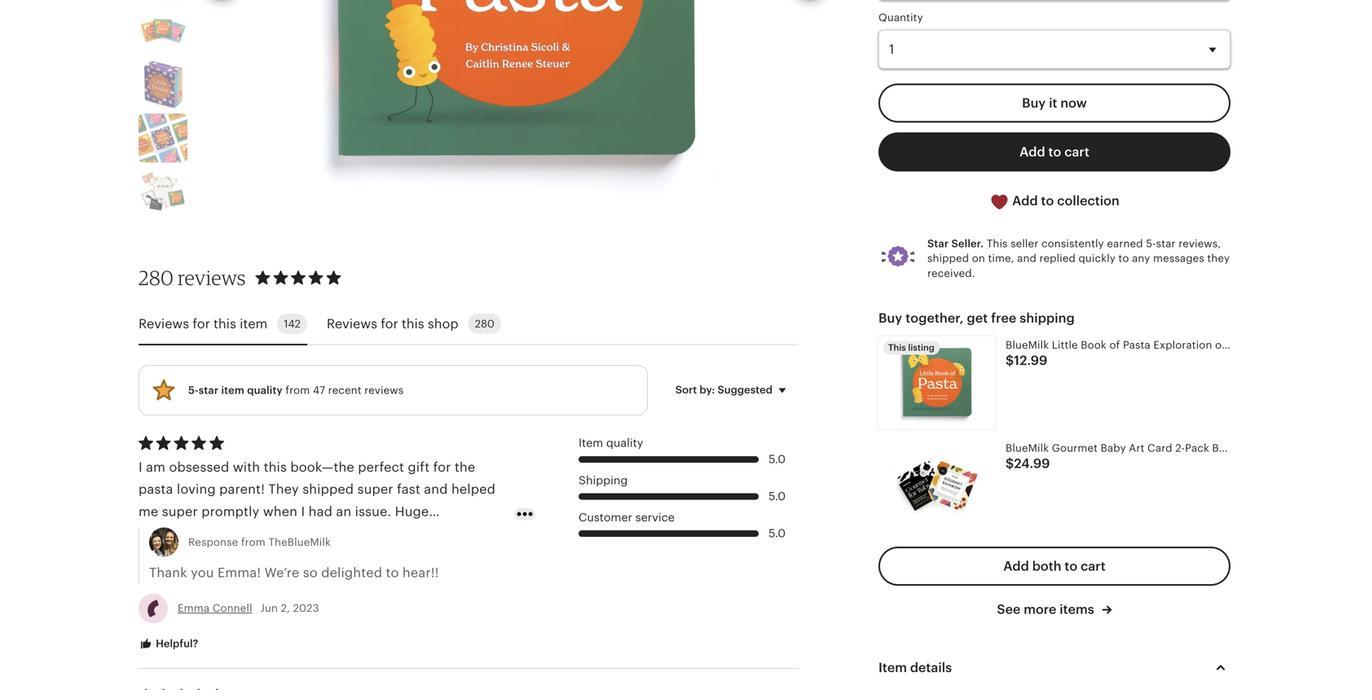 Task type: describe. For each thing, give the bounding box(es) containing it.
with
[[233, 460, 260, 475]]

buy for buy it now
[[1022, 96, 1046, 111]]

so
[[303, 566, 318, 580]]

5.0 for quality
[[769, 453, 786, 466]]

you
[[191, 566, 214, 580]]

messages
[[1153, 252, 1205, 265]]

add both to cart button
[[879, 547, 1231, 586]]

add for add to collection
[[1013, 194, 1038, 208]]

sort by: suggested button
[[663, 373, 805, 407]]

280 reviews
[[139, 266, 246, 290]]

0 horizontal spatial super
[[162, 504, 198, 519]]

delighted
[[321, 566, 382, 580]]

this inside i am obsessed with this book—the perfect gift for the pasta loving parent! they shipped super fast and helped me super promptly when i had an issue. huge recommend!
[[264, 460, 287, 475]]

seller.
[[952, 238, 984, 250]]

this for seller
[[987, 238, 1008, 250]]

add for add to cart
[[1020, 145, 1046, 159]]

quickly
[[1079, 252, 1116, 265]]

item details button
[[864, 648, 1246, 688]]

they
[[268, 482, 299, 497]]

this listing
[[889, 343, 935, 353]]

reviews for reviews for this item
[[139, 317, 189, 331]]

5.0 for service
[[769, 527, 786, 540]]

buy it now button
[[879, 84, 1231, 123]]

to left hear!!
[[386, 566, 399, 580]]

bluemilk little book of pasta exploration of italian noodle image 6 image
[[139, 6, 187, 55]]

item inside tab list
[[240, 317, 268, 331]]

more
[[1024, 603, 1057, 617]]

hear!!
[[403, 566, 439, 580]]

quantity
[[879, 11, 923, 24]]

see more items
[[997, 603, 1098, 617]]

0 horizontal spatial star
[[199, 384, 219, 397]]

helped
[[452, 482, 496, 497]]

add to cart button
[[879, 133, 1231, 172]]

sort by: suggested
[[676, 384, 773, 396]]

this for shop
[[402, 317, 424, 331]]

it
[[1049, 96, 1058, 111]]

free
[[991, 311, 1017, 326]]

reviews for this item
[[139, 317, 268, 331]]

reviews for reviews for this shop
[[327, 317, 377, 331]]

thank you emma! we're so delighted to hear!!
[[149, 566, 439, 580]]

reviews,
[[1179, 238, 1221, 250]]

for inside i am obsessed with this book—the perfect gift for the pasta loving parent! they shipped super fast and helped me super promptly when i had an issue. huge recommend!
[[433, 460, 451, 475]]

$ for 24.99
[[1006, 456, 1014, 471]]

loving
[[177, 482, 216, 497]]

pasta
[[139, 482, 173, 497]]

on
[[972, 252, 985, 265]]

an
[[336, 504, 352, 519]]

2 5.0 from the top
[[769, 490, 786, 503]]

buy it now
[[1022, 96, 1087, 111]]

am
[[146, 460, 166, 475]]

cart inside button
[[1081, 559, 1106, 574]]

both
[[1033, 559, 1062, 574]]

bluemilk little book of pasta exploration of italian noodle pasta baby bundle image
[[139, 168, 187, 217]]

details
[[910, 661, 952, 675]]

to inside button
[[1049, 145, 1062, 159]]

buy for buy together, get free shipping
[[879, 311, 903, 326]]

for for item
[[193, 317, 210, 331]]

customer
[[579, 511, 633, 524]]

jun
[[260, 603, 278, 615]]

280 for 280
[[475, 318, 495, 330]]

0 vertical spatial from
[[286, 384, 310, 397]]

12.99
[[1014, 353, 1048, 368]]

$ 12.99
[[1006, 353, 1048, 368]]

reviews for this shop
[[327, 317, 459, 331]]

star
[[928, 238, 949, 250]]

when
[[263, 504, 298, 519]]

0 horizontal spatial quality
[[247, 384, 283, 397]]

consistently
[[1042, 238, 1104, 250]]

time,
[[988, 252, 1015, 265]]

and inside this seller consistently earned 5-star reviews, shipped on time, and replied quickly to any messages they received.
[[1017, 252, 1037, 265]]

shipping
[[579, 474, 628, 487]]

obsessed
[[169, 460, 229, 475]]

bluemilk little book of pasta exploration of italian noodle little books box set image
[[139, 60, 187, 109]]

promptly
[[202, 504, 260, 519]]

buy together, get free shipping
[[879, 311, 1075, 326]]

item for item details
[[879, 661, 907, 675]]

for for shop
[[381, 317, 398, 331]]

suggested
[[718, 384, 773, 396]]

0 horizontal spatial 5-
[[188, 384, 199, 397]]

142
[[284, 318, 301, 330]]

had
[[309, 504, 333, 519]]

2023
[[293, 603, 319, 615]]

me
[[139, 504, 158, 519]]

recent
[[328, 384, 362, 397]]

service
[[636, 511, 675, 524]]

get
[[967, 311, 988, 326]]

this for item
[[214, 317, 236, 331]]

star inside this seller consistently earned 5-star reviews, shipped on time, and replied quickly to any messages they received.
[[1156, 238, 1176, 250]]

helpful?
[[153, 638, 198, 650]]

47
[[313, 384, 325, 397]]

bluemilk gourmet baby art card 2-pack black & white contrast cards + rainbow sensory toy foodie poetry charcuterie babies 0+ toddlers 1-4 image
[[879, 439, 996, 532]]

1 vertical spatial item
[[221, 384, 244, 397]]

thebluemilk
[[269, 536, 331, 549]]



Task type: locate. For each thing, give the bounding box(es) containing it.
customer service
[[579, 511, 675, 524]]

shipped down book—the
[[303, 482, 354, 497]]

to left collection
[[1041, 194, 1054, 208]]

1 horizontal spatial shipped
[[928, 252, 969, 265]]

0 horizontal spatial this
[[214, 317, 236, 331]]

1 vertical spatial quality
[[606, 437, 643, 450]]

cart down "now"
[[1065, 145, 1090, 159]]

2 reviews from the left
[[327, 317, 377, 331]]

cart
[[1065, 145, 1090, 159], [1081, 559, 1106, 574]]

1 horizontal spatial quality
[[606, 437, 643, 450]]

tab list
[[139, 304, 799, 346]]

shop
[[428, 317, 459, 331]]

issue.
[[355, 504, 391, 519]]

tab list containing reviews for this item
[[139, 304, 799, 346]]

0 vertical spatial super
[[358, 482, 393, 497]]

item
[[240, 317, 268, 331], [221, 384, 244, 397]]

0 vertical spatial $
[[1006, 353, 1014, 368]]

5-star item quality from 47 recent reviews
[[188, 384, 404, 397]]

item
[[579, 437, 603, 450], [879, 661, 907, 675]]

2 horizontal spatial this
[[402, 317, 424, 331]]

item quality
[[579, 437, 643, 450]]

we're
[[265, 566, 299, 580]]

item left details
[[879, 661, 907, 675]]

bluemilk little book of pasta exploration of italian noodle image 8 image
[[139, 114, 187, 163]]

0 vertical spatial item
[[240, 317, 268, 331]]

0 vertical spatial cart
[[1065, 145, 1090, 159]]

for down the 280 reviews
[[193, 317, 210, 331]]

shipped inside this seller consistently earned 5-star reviews, shipped on time, and replied quickly to any messages they received.
[[928, 252, 969, 265]]

to down buy it now button
[[1049, 145, 1062, 159]]

1 vertical spatial this
[[889, 343, 906, 353]]

reviews right 142
[[327, 317, 377, 331]]

1 vertical spatial 280
[[475, 318, 495, 330]]

1 vertical spatial i
[[301, 504, 305, 519]]

0 horizontal spatial item
[[579, 437, 603, 450]]

to
[[1049, 145, 1062, 159], [1041, 194, 1054, 208], [1119, 252, 1129, 265], [1065, 559, 1078, 574], [386, 566, 399, 580]]

response
[[188, 536, 238, 549]]

item for item quality
[[579, 437, 603, 450]]

$ right bluemilk gourmet baby art card 2-pack black & white contrast cards + rainbow sensory toy foodie poetry charcuterie babies 0+ toddlers 1-4 image
[[1006, 456, 1014, 471]]

by:
[[700, 384, 715, 396]]

0 vertical spatial 280
[[139, 266, 174, 290]]

0 vertical spatial item
[[579, 437, 603, 450]]

buy
[[1022, 96, 1046, 111], [879, 311, 903, 326]]

$ for 12.99
[[1006, 353, 1014, 368]]

earned
[[1107, 238, 1143, 250]]

sort
[[676, 384, 697, 396]]

and right fast
[[424, 482, 448, 497]]

1 horizontal spatial this
[[987, 238, 1008, 250]]

5- inside this seller consistently earned 5-star reviews, shipped on time, and replied quickly to any messages they received.
[[1146, 238, 1156, 250]]

280 for 280 reviews
[[139, 266, 174, 290]]

this up "they"
[[264, 460, 287, 475]]

1 horizontal spatial reviews
[[327, 317, 377, 331]]

this inside this seller consistently earned 5-star reviews, shipped on time, and replied quickly to any messages they received.
[[987, 238, 1008, 250]]

cart up items
[[1081, 559, 1106, 574]]

1 vertical spatial 5-
[[188, 384, 199, 397]]

this left shop
[[402, 317, 424, 331]]

0 vertical spatial this
[[987, 238, 1008, 250]]

1 vertical spatial $
[[1006, 456, 1014, 471]]

1 horizontal spatial this
[[264, 460, 287, 475]]

from
[[286, 384, 310, 397], [241, 536, 266, 549]]

quality left 47
[[247, 384, 283, 397]]

replied
[[1040, 252, 1076, 265]]

2 horizontal spatial for
[[433, 460, 451, 475]]

to inside this seller consistently earned 5-star reviews, shipped on time, and replied quickly to any messages they received.
[[1119, 252, 1129, 265]]

add to collection button
[[879, 181, 1231, 222]]

add for add both to cart
[[1004, 559, 1029, 574]]

connell
[[213, 603, 252, 615]]

0 vertical spatial buy
[[1022, 96, 1046, 111]]

24.99
[[1014, 456, 1050, 471]]

reviews right the recent
[[365, 384, 404, 397]]

super up the issue.
[[358, 482, 393, 497]]

gift
[[408, 460, 430, 475]]

1 horizontal spatial i
[[301, 504, 305, 519]]

1 vertical spatial star
[[199, 384, 219, 397]]

0 horizontal spatial buy
[[879, 311, 903, 326]]

0 vertical spatial and
[[1017, 252, 1037, 265]]

for
[[193, 317, 210, 331], [381, 317, 398, 331], [433, 460, 451, 475]]

1 vertical spatial item
[[879, 661, 907, 675]]

perfect
[[358, 460, 404, 475]]

280 up reviews for this item on the left top of page
[[139, 266, 174, 290]]

for left the
[[433, 460, 451, 475]]

super
[[358, 482, 393, 497], [162, 504, 198, 519]]

5- down reviews for this item on the left top of page
[[188, 384, 199, 397]]

reviews up reviews for this item on the left top of page
[[178, 266, 246, 290]]

add inside add to collection button
[[1013, 194, 1038, 208]]

reviews down the 280 reviews
[[139, 317, 189, 331]]

0 horizontal spatial from
[[241, 536, 266, 549]]

buy inside button
[[1022, 96, 1046, 111]]

add left both
[[1004, 559, 1029, 574]]

quality up shipping
[[606, 437, 643, 450]]

280 inside tab list
[[475, 318, 495, 330]]

item inside item details 'dropdown button'
[[879, 661, 907, 675]]

0 vertical spatial quality
[[247, 384, 283, 397]]

add both to cart
[[1004, 559, 1106, 574]]

1 vertical spatial reviews
[[365, 384, 404, 397]]

1 horizontal spatial reviews
[[365, 384, 404, 397]]

1 $ from the top
[[1006, 353, 1014, 368]]

0 vertical spatial 5-
[[1146, 238, 1156, 250]]

0 vertical spatial star
[[1156, 238, 1176, 250]]

thank
[[149, 566, 187, 580]]

0 horizontal spatial 280
[[139, 266, 174, 290]]

shipped
[[928, 252, 969, 265], [303, 482, 354, 497]]

from up emma!
[[241, 536, 266, 549]]

super up the recommend!
[[162, 504, 198, 519]]

for left shop
[[381, 317, 398, 331]]

1 horizontal spatial item
[[879, 661, 907, 675]]

this up time,
[[987, 238, 1008, 250]]

this left listing
[[889, 343, 906, 353]]

buy up this listing
[[879, 311, 903, 326]]

collection
[[1057, 194, 1120, 208]]

0 horizontal spatial i
[[139, 460, 142, 475]]

item left 142
[[240, 317, 268, 331]]

reviews
[[139, 317, 189, 331], [327, 317, 377, 331]]

item down reviews for this item on the left top of page
[[221, 384, 244, 397]]

5- up any
[[1146, 238, 1156, 250]]

add inside add to cart button
[[1020, 145, 1046, 159]]

star down reviews for this item on the left top of page
[[199, 384, 219, 397]]

1 reviews from the left
[[139, 317, 189, 331]]

star
[[1156, 238, 1176, 250], [199, 384, 219, 397]]

1 vertical spatial and
[[424, 482, 448, 497]]

0 horizontal spatial reviews
[[139, 317, 189, 331]]

1 horizontal spatial buy
[[1022, 96, 1046, 111]]

2,
[[281, 603, 290, 615]]

0 vertical spatial shipped
[[928, 252, 969, 265]]

this seller consistently earned 5-star reviews, shipped on time, and replied quickly to any messages they received.
[[928, 238, 1230, 279]]

to right both
[[1065, 559, 1078, 574]]

this down the 280 reviews
[[214, 317, 236, 331]]

1 horizontal spatial for
[[381, 317, 398, 331]]

item details
[[879, 661, 952, 675]]

0 horizontal spatial for
[[193, 317, 210, 331]]

1 horizontal spatial from
[[286, 384, 310, 397]]

280
[[139, 266, 174, 290], [475, 318, 495, 330]]

item up shipping
[[579, 437, 603, 450]]

1 vertical spatial add
[[1013, 194, 1038, 208]]

0 vertical spatial add
[[1020, 145, 1046, 159]]

$ 24.99
[[1006, 456, 1050, 471]]

seller
[[1011, 238, 1039, 250]]

0 vertical spatial i
[[139, 460, 142, 475]]

cart inside button
[[1065, 145, 1090, 159]]

0 vertical spatial 5.0
[[769, 453, 786, 466]]

1 horizontal spatial super
[[358, 482, 393, 497]]

0 vertical spatial reviews
[[178, 266, 246, 290]]

shipped up received.
[[928, 252, 969, 265]]

1 horizontal spatial and
[[1017, 252, 1037, 265]]

1 vertical spatial shipped
[[303, 482, 354, 497]]

add down buy it now
[[1020, 145, 1046, 159]]

shipped inside i am obsessed with this book—the perfect gift for the pasta loving parent! they shipped super fast and helped me super promptly when i had an issue. huge recommend!
[[303, 482, 354, 497]]

from left 47
[[286, 384, 310, 397]]

1 horizontal spatial star
[[1156, 238, 1176, 250]]

buy left it
[[1022, 96, 1046, 111]]

this for listing
[[889, 343, 906, 353]]

1 5.0 from the top
[[769, 453, 786, 466]]

any
[[1132, 252, 1151, 265]]

1 horizontal spatial 5-
[[1146, 238, 1156, 250]]

1 horizontal spatial 280
[[475, 318, 495, 330]]

$ down free
[[1006, 353, 1014, 368]]

parent!
[[219, 482, 265, 497]]

bluemilk little book of pasta exploration of italian noodle shapes read fun facts & phonics board book for baby 0-12 months toddler ages 1-4 image
[[879, 336, 996, 429]]

see more items link
[[997, 601, 1112, 619]]

huge
[[395, 504, 429, 519]]

2 vertical spatial 5.0
[[769, 527, 786, 540]]

add to collection
[[1009, 194, 1120, 208]]

and inside i am obsessed with this book—the perfect gift for the pasta loving parent! they shipped super fast and helped me super promptly when i had an issue. huge recommend!
[[424, 482, 448, 497]]

they
[[1208, 252, 1230, 265]]

1 vertical spatial from
[[241, 536, 266, 549]]

see
[[997, 603, 1021, 617]]

0 horizontal spatial reviews
[[178, 266, 246, 290]]

3 5.0 from the top
[[769, 527, 786, 540]]

book—the
[[291, 460, 354, 475]]

0 horizontal spatial this
[[889, 343, 906, 353]]

and down seller
[[1017, 252, 1037, 265]]

to down the earned
[[1119, 252, 1129, 265]]

1 vertical spatial super
[[162, 504, 198, 519]]

now
[[1061, 96, 1087, 111]]

received.
[[928, 267, 975, 279]]

items
[[1060, 603, 1094, 617]]

shipping
[[1020, 311, 1075, 326]]

listing
[[908, 343, 935, 353]]

5-
[[1146, 238, 1156, 250], [188, 384, 199, 397]]

response from thebluemilk
[[188, 536, 331, 549]]

recommend!
[[139, 527, 220, 541]]

i am obsessed with this book—the perfect gift for the pasta loving parent! they shipped super fast and helped me super promptly when i had an issue. huge recommend!
[[139, 460, 496, 541]]

2 vertical spatial add
[[1004, 559, 1029, 574]]

280 right shop
[[475, 318, 495, 330]]

5.0
[[769, 453, 786, 466], [769, 490, 786, 503], [769, 527, 786, 540]]

star up the messages
[[1156, 238, 1176, 250]]

0 horizontal spatial shipped
[[303, 482, 354, 497]]

fast
[[397, 482, 420, 497]]

i left am
[[139, 460, 142, 475]]

1 vertical spatial buy
[[879, 311, 903, 326]]

emma connell jun 2, 2023
[[178, 603, 319, 615]]

together,
[[906, 311, 964, 326]]

emma
[[178, 603, 210, 615]]

emma connell link
[[178, 603, 252, 615]]

1 vertical spatial 5.0
[[769, 490, 786, 503]]

1 vertical spatial cart
[[1081, 559, 1106, 574]]

add up seller
[[1013, 194, 1038, 208]]

add inside button
[[1004, 559, 1029, 574]]

add to cart
[[1020, 145, 1090, 159]]

2 $ from the top
[[1006, 456, 1014, 471]]

helpful? button
[[126, 629, 211, 659]]

0 horizontal spatial and
[[424, 482, 448, 497]]

i left had
[[301, 504, 305, 519]]



Task type: vqa. For each thing, say whether or not it's contained in the screenshot.
ideas
no



